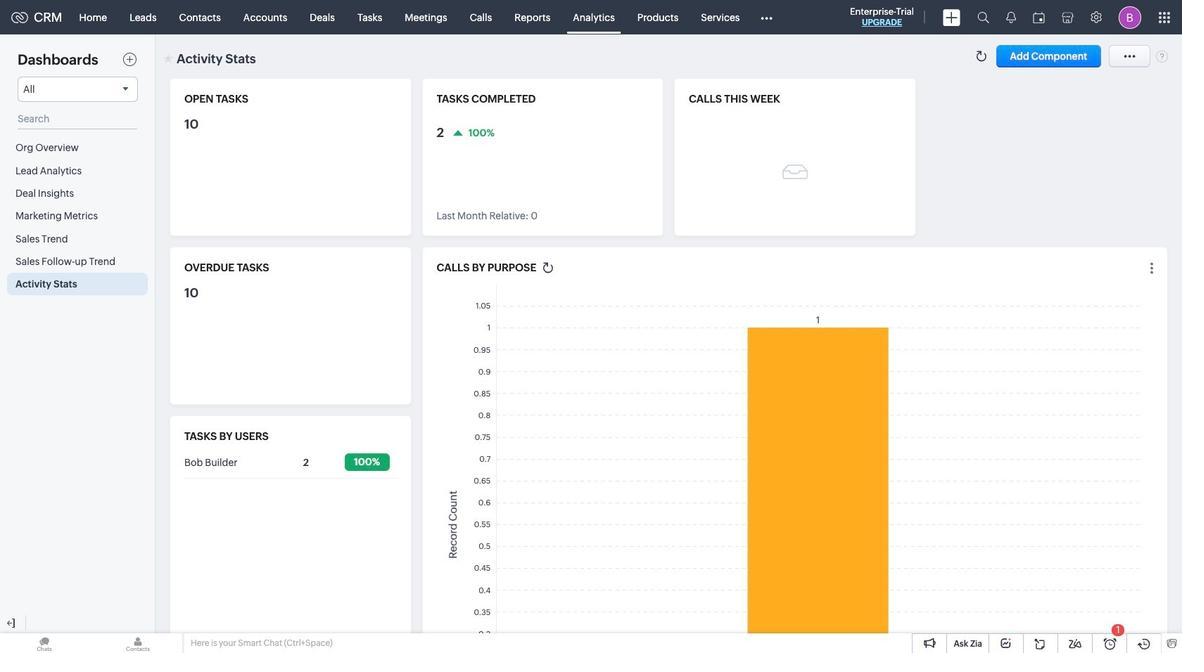 Task type: describe. For each thing, give the bounding box(es) containing it.
help image
[[1156, 50, 1168, 63]]

Search text field
[[18, 109, 137, 129]]

contacts image
[[94, 634, 182, 654]]

profile element
[[1110, 0, 1150, 34]]

search element
[[969, 0, 998, 34]]

Other Modules field
[[751, 6, 781, 28]]

calendar image
[[1033, 12, 1045, 23]]

create menu image
[[943, 9, 961, 26]]

profile image
[[1119, 6, 1141, 28]]

signals image
[[1006, 11, 1016, 23]]

chats image
[[0, 634, 89, 654]]



Task type: vqa. For each thing, say whether or not it's contained in the screenshot.
SEARCH icon on the top right of page
yes



Task type: locate. For each thing, give the bounding box(es) containing it.
None button
[[996, 45, 1101, 68]]

logo image
[[11, 12, 28, 23]]

search image
[[977, 11, 989, 23]]

None field
[[18, 77, 138, 102]]

signals element
[[998, 0, 1025, 34]]

create menu element
[[934, 0, 969, 34]]



